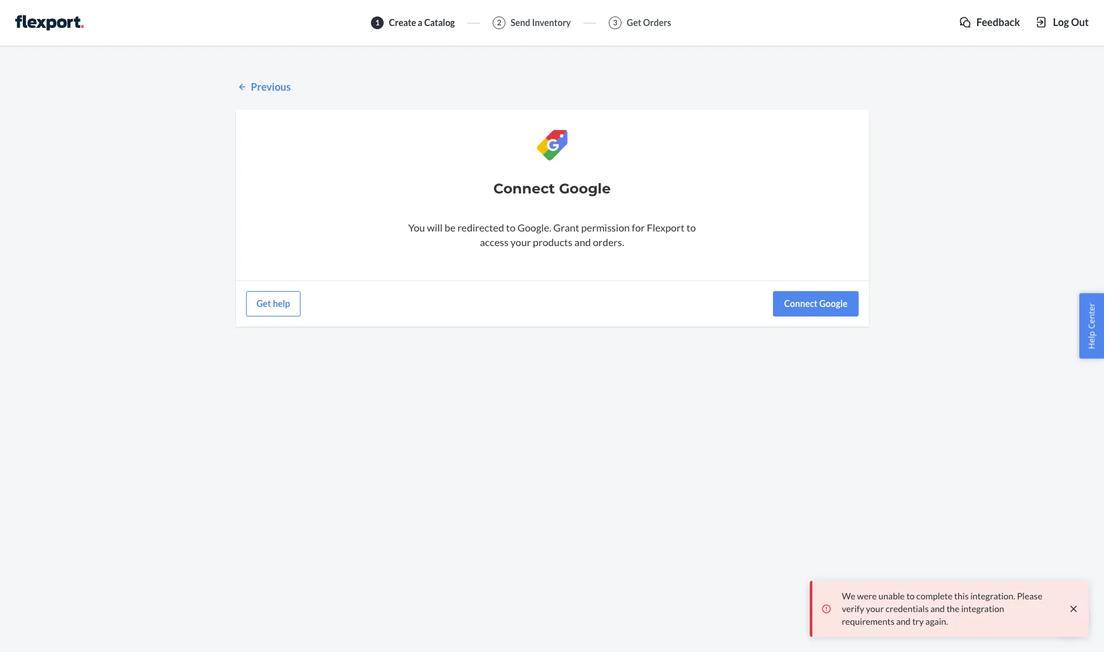 Task type: describe. For each thing, give the bounding box(es) containing it.
products
[[533, 236, 573, 248]]

to inside we were unable to complete this integration. please verify your credentials and the integration requirements and try again.
[[907, 591, 915, 602]]

1 vertical spatial and
[[931, 604, 946, 614]]

3
[[614, 18, 618, 28]]

catalog
[[424, 17, 455, 28]]

complete
[[917, 591, 953, 602]]

get help
[[257, 298, 290, 309]]

1
[[376, 18, 380, 28]]

get for get help
[[257, 298, 271, 309]]

previous link
[[236, 80, 869, 94]]

the
[[947, 604, 960, 614]]

you
[[408, 221, 425, 233]]

access
[[480, 236, 509, 248]]

0 vertical spatial google
[[559, 180, 611, 197]]

flexport logo image
[[15, 15, 84, 30]]

for
[[632, 221, 645, 233]]

verify
[[842, 604, 865, 614]]

connect google inside button
[[785, 298, 848, 309]]

your inside we were unable to complete this integration. please verify your credentials and the integration requirements and try again.
[[867, 604, 885, 614]]

credentials
[[886, 604, 929, 614]]

log
[[1054, 16, 1070, 28]]

please
[[1018, 591, 1043, 602]]

connect google button
[[774, 291, 859, 316]]

help
[[1087, 331, 1098, 349]]

send
[[511, 17, 531, 28]]

requirements
[[842, 616, 895, 627]]

ojiud image
[[1060, 608, 1080, 627]]

inventory
[[532, 17, 571, 28]]

and inside you will be redirected to google. grant permission for flexport to access your products and orders.
[[575, 236, 591, 248]]

again.
[[926, 616, 949, 627]]

grant
[[554, 221, 580, 233]]

will
[[427, 221, 443, 233]]

0 horizontal spatial connect
[[494, 180, 555, 197]]

google.
[[518, 221, 552, 233]]

create a catalog
[[389, 17, 455, 28]]

you will be redirected to google. grant permission for flexport to access your products and orders.
[[408, 221, 696, 248]]

orders
[[644, 17, 672, 28]]

integration
[[962, 604, 1005, 614]]

permission
[[582, 221, 630, 233]]

previous
[[251, 81, 291, 93]]

create
[[389, 17, 416, 28]]



Task type: vqa. For each thing, say whether or not it's contained in the screenshot.
Google
yes



Task type: locate. For each thing, give the bounding box(es) containing it.
log out button
[[1036, 15, 1090, 30]]

feedback link
[[959, 15, 1021, 30]]

get right 3
[[627, 17, 642, 28]]

0 vertical spatial connect
[[494, 180, 555, 197]]

were
[[858, 591, 877, 602]]

2
[[497, 18, 502, 28]]

0 horizontal spatial to
[[506, 221, 516, 233]]

2 horizontal spatial and
[[931, 604, 946, 614]]

redirected
[[458, 221, 504, 233]]

1 vertical spatial your
[[867, 604, 885, 614]]

flexport
[[647, 221, 685, 233]]

we
[[842, 591, 856, 602]]

send inventory
[[511, 17, 571, 28]]

1 horizontal spatial get
[[627, 17, 642, 28]]

connect inside button
[[785, 298, 818, 309]]

unable
[[879, 591, 905, 602]]

0 vertical spatial your
[[511, 236, 531, 248]]

get for get orders
[[627, 17, 642, 28]]

help center button
[[1080, 294, 1105, 359]]

0 vertical spatial get
[[627, 17, 642, 28]]

2 vertical spatial and
[[897, 616, 911, 627]]

be
[[445, 221, 456, 233]]

to up access
[[506, 221, 516, 233]]

1 vertical spatial connect google
[[785, 298, 848, 309]]

1 horizontal spatial connect
[[785, 298, 818, 309]]

your up requirements
[[867, 604, 885, 614]]

0 horizontal spatial google
[[559, 180, 611, 197]]

google
[[559, 180, 611, 197], [820, 298, 848, 309]]

connect google
[[494, 180, 611, 197], [785, 298, 848, 309]]

1 horizontal spatial google
[[820, 298, 848, 309]]

1 horizontal spatial connect google
[[785, 298, 848, 309]]

2 horizontal spatial to
[[907, 591, 915, 602]]

0 vertical spatial connect google
[[494, 180, 611, 197]]

get left help
[[257, 298, 271, 309]]

and down credentials
[[897, 616, 911, 627]]

google inside button
[[820, 298, 848, 309]]

connect
[[494, 180, 555, 197], [785, 298, 818, 309]]

get
[[627, 17, 642, 28], [257, 298, 271, 309]]

to right flexport
[[687, 221, 696, 233]]

get inside button
[[257, 298, 271, 309]]

integration.
[[971, 591, 1016, 602]]

and up again.
[[931, 604, 946, 614]]

get help button
[[246, 291, 301, 316]]

1 horizontal spatial your
[[867, 604, 885, 614]]

to
[[506, 221, 516, 233], [687, 221, 696, 233], [907, 591, 915, 602]]

center
[[1087, 303, 1098, 329]]

close toast image
[[1068, 603, 1081, 616]]

0 vertical spatial and
[[575, 236, 591, 248]]

to up credentials
[[907, 591, 915, 602]]

your down google.
[[511, 236, 531, 248]]

0 horizontal spatial get
[[257, 298, 271, 309]]

your inside you will be redirected to google. grant permission for flexport to access your products and orders.
[[511, 236, 531, 248]]

a
[[418, 17, 423, 28]]

and
[[575, 236, 591, 248], [931, 604, 946, 614], [897, 616, 911, 627]]

0 horizontal spatial your
[[511, 236, 531, 248]]

1 vertical spatial connect
[[785, 298, 818, 309]]

and down grant
[[575, 236, 591, 248]]

your
[[511, 236, 531, 248], [867, 604, 885, 614]]

we were unable to complete this integration. please verify your credentials and the integration requirements and try again.
[[842, 591, 1043, 627]]

1 horizontal spatial to
[[687, 221, 696, 233]]

feedback
[[977, 16, 1021, 28]]

1 vertical spatial get
[[257, 298, 271, 309]]

try
[[913, 616, 924, 627]]

get orders
[[627, 17, 672, 28]]

0 horizontal spatial and
[[575, 236, 591, 248]]

orders.
[[593, 236, 625, 248]]

help
[[273, 298, 290, 309]]

log out
[[1054, 16, 1090, 28]]

this
[[955, 591, 969, 602]]

0 horizontal spatial connect google
[[494, 180, 611, 197]]

1 horizontal spatial and
[[897, 616, 911, 627]]

help center
[[1087, 303, 1098, 349]]

out
[[1072, 16, 1090, 28]]

1 vertical spatial google
[[820, 298, 848, 309]]



